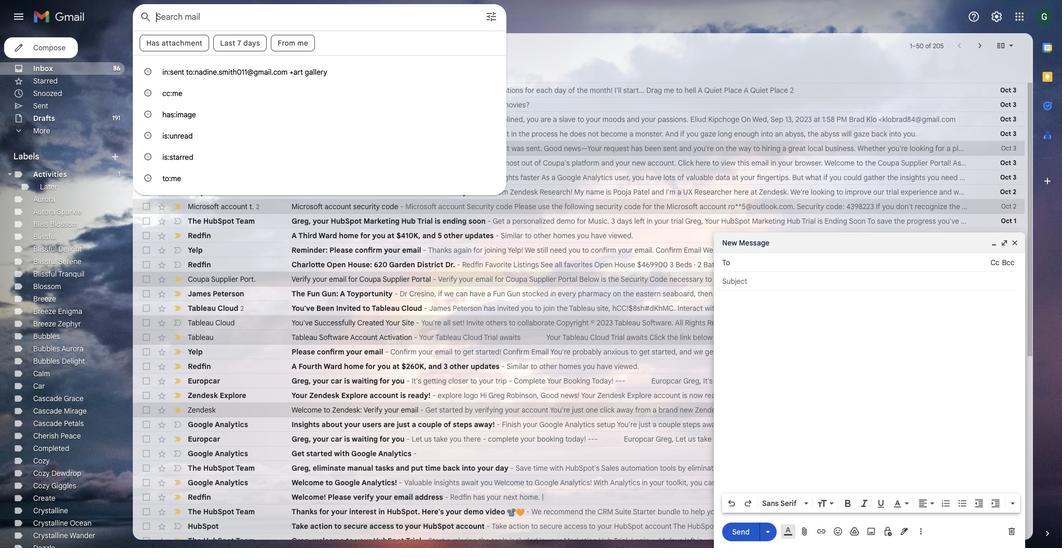 Task type: describe. For each thing, give the bounding box(es) containing it.
27 ͏ from the left
[[592, 493, 594, 502]]

formatting options toolbar
[[723, 494, 1021, 513]]

how inside 'link'
[[454, 158, 468, 168]]

53 ͏ from the left
[[641, 493, 643, 502]]

0 horizontal spatial with
[[594, 478, 609, 487]]

bundle
[[658, 507, 681, 517]]

0 horizontal spatial close
[[740, 376, 758, 386]]

1 horizontal spatial next
[[954, 536, 968, 546]]

1 vertical spatial left
[[956, 464, 966, 473]]

0 horizontal spatial zendesk.
[[696, 405, 725, 415]]

older image
[[976, 40, 986, 51]]

1 horizontal spatial left
[[685, 536, 696, 546]]

updates for a third ward home for you at $410k, and 5 other updates
[[465, 231, 494, 240]]

to inside row
[[754, 144, 761, 153]]

car for greg, your car is waiting for you - it's getting closer to your trip - complete your booking today! --- ‌ ‌ ‌ ‌ ‌ ‌ ‌ ‌ ‌ ‌ ‌ ‌ ‌ europcar greg, it's getting close to your trip – ready to go? complete my booking complete booking
[[331, 376, 342, 386]]

month!
[[590, 86, 613, 95]]

2 vertical spatial all
[[940, 347, 947, 357]]

confirm up "favorites"
[[591, 246, 617, 255]]

car link
[[33, 382, 45, 391]]

0 horizontal spatial not
[[588, 129, 599, 139]]

from left the you!
[[997, 187, 1013, 197]]

cozy link
[[33, 456, 50, 466]]

you've for you've successfully created your site - you're all set! invite others to collaborate copyright © 2023 tableau software. all rights reserved. 1621 n 34th st. seattle, wa 98103 privacy. you've got it.
[[292, 318, 313, 328]]

your down recommend
[[548, 536, 562, 546]]

44 ͏ from the left
[[624, 493, 626, 502]]

research!
[[540, 187, 573, 197]]

greg, up third
[[292, 216, 311, 226]]

a up answer on the bottom right
[[933, 289, 937, 299]]

homes for a fourth ward home for you at $260k, and 3 other updates
[[559, 362, 581, 371]]

sep 22 for redfin has your next home. | ͏ ͏ ͏ ͏ ͏ ͏ ͏ ͏ ͏ ͏ ͏ ͏ ͏ ͏ ͏ ͏ ͏ ͏ ͏ ͏ ͏ ͏ ͏ ͏ ͏ ͏ ͏ ͏ ͏ ͏ ͏ ͏ ͏ ͏ ͏ ͏ ͏ ͏ ͏ ͏ ͏ ͏ ͏ ͏ ͏ ͏ ͏ ͏ ͏ ͏ ͏ ͏ ͏ ͏ ͏ ͏ ͏ ͏ ͏ ͏ ͏ ͏ ͏ ͏ ͏ ͏ ͏ ͏ ͏ ͏ ͏ ͏ ͏ ͏ ͏ ͏ ͏ ͏ ͏ ͏ ͏ ͏ ͏ ͏ ͏ ͏
[[997, 493, 1017, 501]]

you down the $260k,
[[392, 376, 405, 386]]

you down probably at the bottom of page
[[583, 362, 595, 371]]

1 explore from the left
[[220, 391, 246, 400]]

labels navigation
[[0, 33, 133, 548]]

cascade for cascade mirage
[[33, 407, 62, 416]]

greg, eliminate manual tasks and put time back into your day - save time with hubspot's sales automation tools by eliminating repetitive tasks and putting prospecting on autopilot. login→ 12 days left in your trial scale your marke
[[292, 464, 1063, 473]]

settings image
[[991, 10, 1004, 23]]

your up across
[[1026, 464, 1041, 473]]

about inside get insights faster as a google analytics user, you have lots of valuable data at your fingertips. but what if you could gather the insights you need about how users are interacting link
[[960, 173, 980, 182]]

sat,
[[1030, 260, 1043, 269]]

insights about your users are just a couple of steps away! - finish your google analytics setup you're just a couple steps away from gaining valuable insights about your app and web users with google analytics. now that you've cre
[[292, 420, 1063, 429]]

2 it's from the left
[[704, 376, 713, 386]]

2 horizontal spatial email.
[[972, 275, 991, 284]]

user,
[[615, 173, 631, 182]]

3 inside send back your suggestions for each day of the month! i'll start... drag me to hell a quiet place a quiet place 2 row
[[1013, 86, 1017, 94]]

2 quiet from the left
[[751, 86, 769, 95]]

69 ͏ from the left
[[671, 493, 673, 502]]

a up portal!
[[947, 144, 951, 153]]

to inside new message dialog
[[723, 258, 731, 267]]

4398223
[[847, 202, 875, 211]]

not important switch inside get insights faster as a google analytics user, you have lots of valuable data at your fingertips. but what if you could gather the insights you need about how users are interacting row
[[172, 172, 183, 183]]

0 vertical spatial demo
[[557, 216, 576, 226]]

devices
[[1040, 478, 1063, 487]]

you've been invited to tableau cloud - james peterson has invited you to join the tableau site, hcc!$8sh#dkhmc. interact with data to inform your decisions. customize data visualizations to answer your questions. share discoveries
[[292, 304, 1063, 313]]

0 horizontal spatial name
[[586, 187, 605, 197]]

8 ͏ from the left
[[557, 493, 559, 502]]

the down want
[[950, 202, 961, 211]]

your down being
[[777, 536, 791, 546]]

tableau down tableau cloud 2
[[188, 318, 214, 328]]

cresino,
[[409, 289, 437, 299]]

at up ro**5@outlook.com.
[[751, 187, 758, 197]]

port.
[[240, 275, 256, 284]]

cell for start exploring the tools included in your marketing hub trial. login→ 14 days left in your trial welcome to your hubspot marketing hub trial hi greg, spend the next 14 days discovering how to c
[[988, 536, 1025, 546]]

stocked
[[523, 289, 549, 299]]

welcome inside 'link'
[[825, 158, 855, 168]]

1 us from the left
[[424, 435, 432, 444]]

0 horizontal spatial can
[[456, 289, 468, 299]]

snoozed link
[[33, 89, 62, 98]]

2 take from the left
[[492, 522, 507, 531]]

bold ‪(⌘b)‬ image
[[843, 498, 854, 509]]

1 vertical spatial see
[[958, 405, 971, 415]]

2 getting from the left
[[715, 376, 738, 386]]

2 horizontal spatial this
[[958, 275, 970, 284]]

9 ͏ from the left
[[559, 493, 561, 502]]

cloud down invite on the left of the page
[[463, 333, 483, 342]]

2 there from the left
[[728, 435, 745, 444]]

hello
[[475, 187, 491, 197]]

2 horizontal spatial into
[[890, 129, 902, 139]]

sent
[[663, 144, 678, 153]]

trial up anxious
[[611, 333, 625, 342]]

you up valuable
[[392, 435, 405, 444]]

sep inside only the disciplined ones in life are free. if you are undisciplined, you are a slave to your moods and your passions. eliud kipchoge on wed, sep 13, 2023 at 1:58 pm brad klo <klobrad84@gmail.com link
[[771, 115, 784, 124]]

your down "hubspot."
[[405, 522, 421, 531]]

1 vertical spatial hey
[[984, 507, 997, 517]]

in right "interest" at the left of page
[[379, 507, 385, 517]]

ocean
[[70, 519, 92, 528]]

ft.
[[757, 260, 766, 269]]

email down favorite
[[476, 275, 493, 284]]

2 inside "send back your suggestions for each day of the month! i'll start... drag me to hell a quiet place a quiet place 2" link
[[790, 86, 794, 95]]

0 vertical spatial day
[[555, 86, 567, 95]]

we inside learn how to get the most out of coupa's platform and your new account. click here to view this email in your browser. welcome to the coupa supplier portal! as a valued supplier, we are excite 'link'
[[1023, 158, 1032, 168]]

complete down the app
[[830, 435, 861, 444]]

1 it's from the left
[[412, 376, 422, 386]]

1 for greg, your hubspot marketing hub trial is ending soon - get a personalized demo for music. 3 days left in your trial greg, your hubspot marketing hub trial is ending soon to save the progress you've made in the marketing tools, yo
[[1014, 217, 1017, 225]]

breeze for breeze zephyr
[[33, 319, 56, 329]]

if inside get insights faster as a google analytics user, you have lots of valuable data at your fingertips. but what if you could gather the insights you need about how users are interacting link
[[824, 173, 828, 182]]

1 horizontal spatial with
[[727, 391, 742, 400]]

7 row from the top
[[133, 228, 1025, 243]]

your up insights
[[292, 391, 308, 400]]

your left the app
[[843, 420, 857, 429]]

0 vertical spatial that
[[496, 129, 510, 139]]

85 ͏ from the left
[[700, 493, 702, 502]]

1 horizontal spatial an
[[954, 522, 962, 531]]

23 row from the top
[[133, 461, 1063, 476]]

you right user,
[[633, 173, 644, 182]]

pop out image
[[1001, 239, 1009, 247]]

home for third
[[339, 231, 359, 240]]

6 row from the top
[[133, 214, 1063, 228]]

spen
[[1047, 275, 1063, 284]]

breeze for breeze enigma
[[33, 307, 56, 316]]

get right soon
[[493, 216, 505, 226]]

1 vertical spatial peterson
[[453, 304, 482, 313]]

1 time from the left
[[425, 464, 441, 473]]

0 horizontal spatial peterson
[[213, 289, 244, 299]]

28202
[[891, 260, 911, 269]]

1 vertical spatial has
[[484, 304, 496, 313]]

on inside row
[[716, 144, 724, 153]]

bubbles for delight
[[33, 357, 60, 366]]

data up "reserved."
[[721, 304, 736, 313]]

but
[[793, 173, 804, 182]]

22 for we recommend the crm suite starter bundle to help you increase website traffic, close deals faster, and retain customers hubspot logo hey greg, thank you for
[[1010, 508, 1017, 516]]

1 horizontal spatial this
[[865, 275, 877, 284]]

bubbles for aurora
[[33, 344, 60, 354]]

cozy for cozy dewdrop
[[33, 469, 50, 478]]

10 ͏ from the left
[[561, 493, 563, 502]]

your right here's
[[446, 507, 462, 517]]

1 request from the left
[[485, 144, 510, 153]]

your down the analytics.
[[965, 435, 980, 444]]

from
[[278, 38, 296, 48]]

2 horizontal spatial access
[[823, 391, 846, 400]]

send back your suggestions for each day of the month! i'll start... drag me to hell a quiet place a quiet place 2
[[429, 86, 794, 95]]

he
[[560, 129, 568, 139]]

greg, your car is waiting for you - it's getting closer to your trip - complete your booking today! --- ‌ ‌ ‌ ‌ ‌ ‌ ‌ ‌ ‌ ‌ ‌ ‌ ‌ europcar greg, it's getting close to your trip – ready to go? complete my booking complete booking
[[292, 376, 981, 386]]

address
[[415, 493, 443, 502]]

2 horizontal spatial confirm
[[656, 246, 682, 255]]

cascade for cascade petals
[[33, 419, 62, 428]]

support image
[[968, 10, 981, 23]]

cell for finish your google analytics setup you're just a couple steps away from gaining valuable insights about your app and web users with google analytics. now that you've cre
[[988, 419, 1025, 430]]

primary tab
[[133, 58, 263, 83]]

1 inside labels navigation
[[118, 170, 120, 178]]

row containing hubspot
[[133, 519, 1063, 534]]

toggle confidential mode image
[[883, 526, 893, 537]]

bulleted list ‪(⌘⇧8)‬ image
[[958, 498, 968, 509]]

you down eliminating
[[691, 478, 703, 487]]

greg, up discard draft ‪(⌘⇧d)‬ icon
[[998, 507, 1016, 517]]

hey guys what are your favorite halloween movies?
[[362, 100, 530, 110]]

the inside row
[[726, 144, 737, 153]]

out inside 'link'
[[522, 158, 533, 168]]

you down portal!
[[928, 173, 940, 182]]

good inside row
[[544, 144, 562, 153]]

1 vertical spatial complete
[[488, 435, 519, 444]]

the down earn $100 ereward in a remote zendesk ux study - hello from zendesk research! my name is pooja patel and i'm a ux researcher here at zendesk. we're looking to improve our trial experience and want to hear from you! we're con
[[654, 202, 665, 211]]

3 open from the left
[[988, 260, 1006, 269]]

you left undo ‪(⌘z)‬ image
[[707, 507, 719, 517]]

could
[[844, 173, 862, 182]]

we left love in the top right of the page
[[703, 246, 714, 255]]

tour
[[965, 260, 980, 269]]

68 ͏ from the left
[[669, 493, 671, 502]]

confirm right quickly
[[827, 347, 852, 357]]

1 vertical spatial started
[[306, 449, 332, 458]]

1 take from the left
[[292, 522, 308, 531]]

0 horizontal spatial brad
[[188, 114, 204, 124]]

enigma
[[58, 307, 82, 316]]

site
[[402, 318, 414, 328]]

hub up $410k,
[[402, 216, 416, 226]]

50 ͏ from the left
[[635, 493, 637, 502]]

1 awaits from the left
[[500, 333, 521, 342]]

the up minimize icon
[[989, 216, 1000, 226]]

(2fa),
[[933, 522, 952, 531]]

2 take from the left
[[698, 435, 712, 444]]

1 horizontal spatial 2023
[[796, 115, 812, 124]]

abyss,
[[786, 129, 806, 139]]

greg, down authentication
[[898, 536, 916, 546]]

your down household
[[954, 304, 968, 313]]

1 vertical spatial day
[[496, 464, 509, 473]]

0 horizontal spatial confirm
[[391, 347, 417, 357]]

trial up app,
[[992, 464, 1005, 473]]

need inside get insights faster as a google analytics user, you have lots of valuable data at your fingertips. but what if you could gather the insights you need about how users are interacting link
[[942, 173, 958, 182]]

it
[[490, 129, 494, 139]]

0 vertical spatial started
[[440, 405, 463, 415]]

updates for a fourth ward home for you at $260k, and 3 other updates
[[471, 362, 500, 371]]

account down go?
[[824, 405, 851, 415]]

1 vertical spatial tools
[[492, 536, 508, 546]]

1 bubbles from the top
[[33, 332, 60, 341]]

cozy dewdrop link
[[33, 469, 81, 478]]

59 ͏ from the left
[[652, 493, 654, 502]]

days right 12
[[938, 464, 954, 473]]

40 ͏ from the left
[[617, 493, 619, 502]]

1 vertical spatial all
[[444, 318, 451, 328]]

of inside get insights faster as a google analytics user, you have lots of valuable data at your fingertips. but what if you could gather the insights you need about how users are interacting link
[[678, 173, 685, 182]]

please up personalized
[[515, 202, 537, 211]]

82 ͏ from the left
[[695, 493, 697, 502]]

0 vertical spatial thanks
[[428, 246, 452, 255]]

34 ͏ from the left
[[606, 493, 607, 502]]

i'll
[[615, 86, 622, 95]]

your right finish
[[523, 420, 538, 429]]

2 vertical spatial back
[[443, 464, 460, 473]]

you've for you've been invited to tableau cloud - james peterson has invited you to join the tableau site, hcc!$8sh#dkhmc. interact with data to inform your decisions. customize data visualizations to answer your questions. share discoveries
[[292, 304, 315, 313]]

and right the app
[[874, 420, 886, 429]]

and left put
[[396, 464, 409, 473]]

oct inside get insights faster as a google analytics user, you have lots of valuable data at your fingertips. but what if you could gather the insights you need about how users are interacting row
[[1001, 173, 1012, 181]]

oct 1 for greg, your hubspot marketing hub trial is ending soon - get a personalized demo for music. 3 days left in your trial greg, your hubspot marketing hub trial is ending soon to save the progress you've made in the marketing tools, yo
[[1002, 217, 1017, 225]]

new message
[[723, 238, 770, 248]]

ones
[[380, 115, 396, 124]]

music.
[[589, 216, 610, 226]]

please up "interest" at the left of page
[[328, 493, 352, 502]]

8 row from the top
[[133, 243, 1063, 258]]

1 vertical spatial not
[[832, 275, 843, 284]]

cell for get started by verifying your account you're just one click away from a brand new zendesk. verify your account your new account is gregrobinsonllc.zendesk.com see you there, the zendesk team
[[988, 405, 1025, 415]]

yelp inside row
[[1050, 144, 1063, 153]]

step
[[763, 289, 777, 299]]

3 inside success! your request was sent. good news—your request has been sent and you're on the way to hiring a great local business. whether you're looking for a plumber, dentist or magician, yelp row
[[1014, 144, 1017, 152]]

team for greg, welcome to your hubspot trial - start exploring the tools included in your marketing hub trial. login→ 14 days left in your trial welcome to your hubspot marketing hub trial hi greg, spend the next 14 days discovering how to c
[[236, 536, 255, 546]]

2 ux from the left
[[684, 187, 693, 197]]

79 ͏ from the left
[[689, 493, 691, 502]]

get insights faster as a google analytics user, you have lots of valuable data at your fingertips. but what if you could gather the insights you need about how users are interacting row
[[133, 170, 1063, 185]]

trial down 'increase'
[[722, 536, 734, 546]]

discard draft ‪(⌘⇧d)‬ image
[[1007, 526, 1018, 537]]

away!
[[474, 420, 495, 429]]

analytics
[[902, 391, 931, 400]]

0 vertical spatial you've
[[938, 216, 960, 226]]

1 horizontal spatial confirm
[[503, 347, 530, 357]]

your down start
[[854, 347, 869, 357]]

viewed. for a fourth ward home for you at $260k, and 3 other updates
[[615, 362, 640, 371]]

1 vertical spatial email
[[532, 347, 549, 357]]

crystalline link
[[33, 506, 68, 516]]

0 horizontal spatial james
[[188, 289, 211, 299]]

1 horizontal spatial need
[[761, 347, 777, 357]]

row containing microsoft account t.
[[133, 199, 1063, 214]]

verify down charlotte
[[292, 275, 311, 284]]

1 for reminder: please confirm your email - thanks again for joining yelp! we still need you to confirm your email. confirm email we love having you on yelp, so we thought you should know you're missing out on great features like our week
[[1014, 246, 1017, 254]]

cozy for cozy giggles
[[33, 481, 50, 491]]

you're down news!
[[550, 405, 570, 415]]

1 tasks from the left
[[375, 464, 394, 473]]

0 horizontal spatial an
[[776, 129, 784, 139]]

good inside row
[[541, 391, 559, 400]]

verify right zendesk:
[[364, 405, 383, 415]]

moods
[[603, 115, 625, 124]]

new message dialog
[[714, 233, 1026, 548]]

klo
[[867, 115, 877, 124]]

2 vertical spatial will
[[917, 347, 928, 357]]

blissful for blissful serene
[[33, 257, 57, 266]]

14 ͏ from the left
[[568, 493, 570, 502]]

to:nadine.smith011@gmail.com
[[186, 67, 288, 77]]

your down "collaborate"
[[547, 333, 561, 342]]

2 vertical spatial aurora
[[62, 344, 84, 354]]

welcome up insights
[[292, 405, 322, 415]]

oct inside success! your request was sent. good news—your request has been sent and you're on the way to hiring a great local business. whether you're looking for a plumber, dentist or magician, yelp row
[[1002, 144, 1012, 152]]

details
[[930, 260, 952, 269]]

cloud down tableau cloud 2
[[216, 318, 235, 328]]

the hubspot team for greg, your hubspot marketing hub trial is ending soon - get a personalized demo for music. 3 days left in your trial greg, your hubspot marketing hub trial is ending soon to save the progress you've made in the marketing tools, yo
[[188, 216, 255, 226]]

coupa left verified
[[188, 158, 211, 168]]

of inside learn how to get the most out of coupa's platform and your new account. click here to view this email in your browser. welcome to the coupa supplier portal! as a valued supplier, we are excite 'link'
[[535, 158, 542, 168]]

welcome! please verify your email address - redfin has your next home. | ͏ ͏ ͏ ͏ ͏ ͏ ͏ ͏ ͏ ͏ ͏ ͏ ͏ ͏ ͏ ͏ ͏ ͏ ͏ ͏ ͏ ͏ ͏ ͏ ͏ ͏ ͏ ͏ ͏ ͏ ͏ ͏ ͏ ͏ ͏ ͏ ͏ ͏ ͏ ͏ ͏ ͏ ͏ ͏ ͏ ͏ ͏ ͏ ͏ ͏ ͏ ͏ ͏ ͏ ͏ ͏ ͏ ͏ ͏ ͏ ͏ ͏ ͏ ͏ ͏ ͏ ͏ ͏ ͏ ͏ ͏ ͏ ͏ ͏ ͏ ͏ ͏ ͏ ͏ ͏ ͏ ͏ ͏ ͏ ͏ ͏
[[292, 493, 704, 502]]

customers
[[898, 507, 933, 517]]

191
[[112, 114, 120, 122]]

1 vertical spatial james
[[430, 304, 451, 313]]

your up thanks for your interest in hubspot. here's your demo video
[[376, 493, 392, 502]]

booking left rental
[[937, 435, 964, 444]]

account down wa
[[815, 333, 842, 342]]

redfin for a third ward home for you at $410k, and 5 other updates
[[188, 231, 211, 240]]

email down $410k,
[[402, 246, 421, 255]]

1 horizontal spatial my
[[863, 435, 873, 444]]

complete right go?
[[847, 376, 879, 386]]

create link
[[33, 494, 55, 503]]

new inside 'link'
[[633, 158, 646, 168]]

been
[[645, 144, 662, 153]]

36 ͏ from the left
[[609, 493, 611, 502]]

- we recommend the crm suite starter bundle to help you increase website traffic, close deals faster, and retain customers hubspot logo hey greg, thank you for
[[525, 507, 1063, 517]]

0 horizontal spatial ready
[[804, 376, 823, 386]]

0 horizontal spatial my
[[575, 187, 584, 197]]

life
[[406, 115, 416, 124]]

insert link ‪(⌘k)‬ image
[[817, 526, 827, 537]]

search refinement toolbar list box
[[133, 31, 506, 55]]

3 code from the left
[[625, 202, 641, 211]]

app,
[[985, 478, 1000, 487]]

the left eastern
[[623, 289, 634, 299]]

64 ͏ from the left
[[661, 493, 663, 502]]

0 horizontal spatial security
[[353, 202, 380, 211]]

1 vertical spatial need
[[550, 246, 567, 255]]

16 ͏ from the left
[[572, 493, 574, 502]]

take action to secure access to your hubspot account - take action to secure access to your hubspot account the hubspot account music is being protected with two-factor authentication (2fa), an extra layer of security to help k
[[292, 522, 1063, 531]]

calm
[[33, 369, 50, 378]]

you.
[[904, 129, 918, 139]]

blissful for 'blissful' "link"
[[33, 232, 57, 241]]

gather
[[864, 173, 886, 182]]

guys
[[377, 100, 392, 110]]

1 portal from the left
[[412, 275, 431, 284]]

dr
[[400, 289, 408, 299]]

cell for it's getting closer to your trip - complete your booking today! --- ‌ ‌ ‌ ‌ ‌ ‌ ‌ ‌ ‌ ‌ ‌ ‌ ‌ europcar greg, it's getting close to your trip – ready to go? complete my booking complete booking
[[988, 376, 1025, 386]]

users inside get insights faster as a google analytics user, you have lots of valuable data at your fingertips. but what if you could gather the insights you need about how users are interacting link
[[997, 173, 1015, 182]]

we right cresino,
[[445, 289, 454, 299]]

you're inside row
[[901, 246, 921, 255]]

row containing zendesk explore
[[133, 388, 1063, 403]]

charlotte open house: 620 garden district dr. - redfin favorite listings see all favorites open house $469900 3 beds · 2 baths · 1258 sq. ft. 620 garden district dr, charlotte, nc 28202 view details go tour it open house sat, sep 3
[[292, 260, 1063, 269]]

2 we're from the left
[[1030, 187, 1049, 197]]

17 ͏ from the left
[[574, 493, 576, 502]]

authentication
[[883, 522, 931, 531]]

1 getting from the left
[[423, 376, 447, 386]]

inform
[[746, 304, 767, 313]]

you!
[[1015, 187, 1029, 197]]

got
[[902, 318, 913, 328]]

25 ͏ from the left
[[589, 493, 591, 502]]

72 ͏ from the left
[[676, 493, 678, 502]]

listings
[[514, 260, 539, 269]]

0 horizontal spatial away
[[617, 405, 634, 415]]

refresh image
[[172, 40, 183, 51]]

1 horizontal spatial closer
[[779, 289, 800, 299]]

similar for a fourth ward home for you at $260k, and 3 other updates
[[507, 362, 529, 371]]

cell for confirm your email to get started! confirm email you're probably anxious to get started, and we get that. we just need you to quickly confirm your email, and we will be all ready to go! we look
[[988, 347, 1025, 357]]

oct 1 for a third ward home for you at $410k, and 5 other updates - similar to other homes you have viewed. ‌ ‌ ‌ ‌ ‌ ‌ ‌ ‌ ‌ ‌ ‌ ‌ ‌ ‌ ‌ ‌ ‌ ‌ ‌ ‌ ‌ ‌ ‌ ‌ ‌ ‌ ‌ ‌ ‌ ‌ ‌ ‌ ‌ ‌ ‌ ‌ ‌ ‌ ‌ ‌ ‌ ‌ ‌ ‌ ‌ ‌ ‌ ‌ ‌ ‌ ‌ ‌ ‌ ‌ ‌ ‌ ‌ ‌ ‌ ‌ ‌ ‌ ‌ ‌ ‌ ‌ ‌ ‌ ‌ ‌ ‌ ‌ ‌ ‌ ‌ ‌ ‌ ‌ ‌ ‌ ‌
[[1002, 232, 1017, 239]]

you're right "setup"
[[617, 420, 637, 429]]

team for greg, eliminate manual tasks and put time back into your day - save time with hubspot's sales automation tools by eliminating repetitive tasks and putting prospecting on autopilot. login→ 12 days left in your trial scale your marke
[[236, 464, 255, 473]]

coupa's
[[543, 158, 570, 168]]

tab list right like
[[1034, 33, 1063, 511]]

get inside get insights faster as a google analytics user, you have lots of valuable data at your fingertips. but what if you could gather the insights you need about how users are interacting link
[[480, 173, 492, 182]]

1 horizontal spatial should
[[858, 246, 880, 255]]

0 horizontal spatial click
[[650, 333, 666, 342]]

0 vertical spatial all
[[555, 260, 563, 269]]

0 horizontal spatial into
[[462, 464, 476, 473]]

2 tasks from the left
[[759, 464, 776, 473]]

1 action from the left
[[310, 522, 333, 531]]

42 ͏ from the left
[[620, 493, 622, 502]]

james peterson
[[188, 289, 244, 299]]

20 row from the top
[[133, 417, 1063, 432]]

has for been
[[631, 144, 643, 153]]

supplier inside 'link'
[[902, 158, 929, 168]]

2 portal from the left
[[558, 275, 578, 284]]

personalized
[[513, 216, 555, 226]]

2 house from the left
[[1008, 260, 1029, 269]]

italic ‪(⌘i)‬ image
[[860, 498, 870, 509]]

new down now
[[680, 405, 694, 415]]

being
[[776, 522, 794, 531]]

22 ͏ from the left
[[583, 493, 585, 502]]

baths
[[704, 260, 723, 269]]

your down finish
[[521, 435, 536, 444]]

1 horizontal spatial one
[[749, 289, 761, 299]]

0 horizontal spatial if
[[438, 289, 443, 299]]

compose button
[[4, 37, 78, 58]]

welcome up welcome!
[[292, 478, 324, 487]]

67 ͏ from the left
[[667, 493, 669, 502]]

homes for a third ward home for you at $410k, and 5 other updates
[[553, 231, 576, 240]]

coupa supplier port.
[[188, 275, 256, 284]]

great inside row
[[973, 246, 991, 255]]

1 house from the left
[[615, 260, 636, 269]]

35 ͏ from the left
[[607, 493, 609, 502]]

oct 3 inside hey guys what are your favorite halloween movies? row
[[1001, 101, 1017, 109]]

2 14 from the left
[[970, 536, 977, 546]]

for inside the success! your request was sent. good news—your request has been sent and you're on the way to hiring a great local business. whether you're looking for a plumber, dentist or magician, yelp link
[[936, 144, 945, 153]]

1 patel from the left
[[209, 187, 227, 197]]

0 vertical spatial login→
[[902, 464, 928, 473]]

list box containing in:sent to:nadine.smith011@gmail.com +art gallery
[[133, 59, 506, 187]]

google analytics for get started with google analytics
[[188, 449, 248, 458]]

bubbles aurora link
[[33, 344, 84, 354]]

0 horizontal spatial thanks
[[292, 507, 318, 517]]

1 horizontal spatial security
[[596, 202, 623, 211]]

from left gaining
[[721, 420, 737, 429]]

of inside "send back your suggestions for each day of the month! i'll start... drag me to hell a quiet place a quiet place 2" link
[[569, 86, 575, 95]]

2 vertical spatial if
[[800, 275, 804, 284]]

free.
[[430, 115, 445, 124]]

you're down eliud
[[694, 144, 714, 153]]

1 horizontal spatial users
[[904, 420, 922, 429]]

with down the then
[[705, 304, 719, 313]]

you down stocked
[[521, 304, 533, 313]]

7 ͏ from the left
[[555, 493, 557, 502]]

have up invite on the left of the page
[[470, 289, 486, 299]]

your inside row
[[468, 144, 483, 153]]

tab list containing primary
[[133, 58, 1034, 83]]

and
[[666, 129, 679, 139]]

46 ͏ from the left
[[628, 493, 630, 502]]

1 horizontal spatial out
[[950, 246, 961, 255]]

1 horizontal spatial hi
[[890, 536, 896, 546]]

questions.
[[970, 304, 1004, 313]]

eliud
[[691, 115, 707, 124]]

2 let from the left
[[676, 435, 687, 444]]

promotions
[[291, 66, 330, 75]]

1 horizontal spatial security
[[621, 275, 648, 284]]

account down robinson,
[[522, 405, 549, 415]]

with right insert link ‪(⌘k)‬ image
[[830, 522, 844, 531]]

5 ͏ from the left
[[552, 493, 553, 502]]

1 vertical spatial demo
[[464, 507, 484, 517]]

crystalline for wander
[[33, 531, 68, 540]]

discovering
[[996, 536, 1034, 546]]

have inside row
[[646, 173, 662, 182]]

75 ͏ from the left
[[682, 493, 684, 502]]

your down "researcher"
[[705, 216, 720, 226]]

whacky
[[854, 289, 880, 299]]

51 ͏ from the left
[[637, 493, 639, 502]]

a inside 'link'
[[964, 158, 968, 168]]

ward for third
[[319, 231, 337, 240]]

oct 3 inside success! your request was sent. good news—your request has been sent and you're on the way to hiring a great local business. whether you're looking for a plumber, dentist or magician, yelp row
[[1002, 144, 1017, 152]]

2 · from the left
[[725, 260, 726, 269]]

and inside 'link'
[[602, 158, 614, 168]]

waiting.
[[802, 435, 828, 444]]

activities link
[[33, 170, 67, 179]]

pm
[[837, 115, 848, 124]]

1 vertical spatial my
[[881, 376, 891, 386]]

1 for a third ward home for you at $410k, and 5 other updates - similar to other homes you have viewed. ‌ ‌ ‌ ‌ ‌ ‌ ‌ ‌ ‌ ‌ ‌ ‌ ‌ ‌ ‌ ‌ ‌ ‌ ‌ ‌ ‌ ‌ ‌ ‌ ‌ ‌ ‌ ‌ ‌ ‌ ‌ ‌ ‌ ‌ ‌ ‌ ‌ ‌ ‌ ‌ ‌ ‌ ‌ ‌ ‌ ‌ ‌ ‌ ‌ ‌ ‌ ‌ ‌ ‌ ‌ ‌ ‌ ‌ ‌ ‌ ‌ ‌ ‌ ‌ ‌ ‌ ‌ ‌ ‌ ‌ ‌ ‌ ‌ ‌ ‌ ‌ ‌ ‌ ‌ ‌ ‌
[[1014, 232, 1017, 239]]

greg, your car is waiting for you - let us take you there - complete your booking today! --- ‌ ‌ ‌ ‌ ‌ ‌ ‌ ‌ ‌ ‌ ‌ ‌ ‌ europcar greg, let us take you there - your journey is waiting. complete my booking complete booking your rental
[[292, 435, 1002, 444]]

has attachment
[[146, 38, 203, 48]]

73 ͏ from the left
[[678, 493, 680, 502]]

2 horizontal spatial can
[[921, 275, 933, 284]]

your up app,
[[976, 464, 990, 473]]

0 horizontal spatial access
[[370, 522, 394, 531]]

2 explore from the left
[[341, 391, 368, 400]]

1 vertical spatial back
[[872, 129, 888, 139]]

account up marketing
[[996, 202, 1022, 211]]

a left slave
[[553, 115, 557, 124]]

1 code from the left
[[382, 202, 398, 211]]

11 ͏ from the left
[[563, 493, 565, 502]]

1 vertical spatial if
[[877, 202, 881, 211]]

48 ͏ from the left
[[632, 493, 633, 502]]

platform
[[572, 158, 600, 168]]

24 ͏ from the left
[[587, 493, 589, 502]]

at down view
[[732, 173, 739, 182]]

15 row from the top
[[133, 345, 1025, 359]]

important according to google magic. switch for bjord umlaut
[[172, 129, 183, 139]]

halloween
[[468, 100, 501, 110]]

created
[[358, 318, 384, 328]]

with down gregrobinsonllc.zendesk.com at the bottom right of page
[[923, 420, 937, 429]]

main content containing primary
[[133, 33, 1063, 548]]

0 vertical spatial email
[[684, 246, 702, 255]]

1 district from the left
[[417, 260, 444, 269]]

1 horizontal spatial complete
[[723, 333, 754, 342]]

1 ux from the left
[[435, 187, 446, 197]]

38 ͏ from the left
[[613, 493, 615, 502]]

me inside search refinement toolbar list box
[[298, 38, 308, 48]]

was
[[512, 144, 525, 153]]

you up save
[[883, 202, 895, 211]]

attachment
[[162, 38, 203, 48]]

account up "brand"
[[654, 391, 681, 400]]

great inside row
[[789, 144, 806, 153]]

0 vertical spatial zendesk.
[[760, 187, 789, 197]]

yelp for please confirm your email - confirm your email to get started! confirm email you're probably anxious to get started, and we get that. we just need you to quickly confirm your email, and we will be all ready to go! we look
[[188, 347, 203, 357]]

underline ‪(⌘u)‬ image
[[876, 499, 887, 509]]

the down whether on the top right
[[866, 158, 877, 168]]

71 ͏ from the left
[[674, 493, 676, 502]]

trial right free
[[907, 333, 920, 342]]

numbered list ‪(⌘⇧7)‬ image
[[941, 498, 952, 509]]

1 quiet from the left
[[705, 86, 723, 95]]

you up the analytics.
[[973, 405, 985, 415]]

1 vertical spatial here
[[734, 187, 749, 197]]

insert signature image
[[900, 526, 910, 537]]

1 horizontal spatial by
[[678, 464, 686, 473]]

and inside row
[[680, 144, 692, 153]]

redo ‪(⌘y)‬ image
[[743, 498, 754, 509]]

from left "brand"
[[636, 405, 651, 415]]

more options image
[[918, 526, 925, 537]]

email down account
[[364, 347, 383, 357]]

labels heading
[[13, 152, 110, 162]]

we right the then
[[715, 289, 724, 299]]

3 team from the top
[[236, 507, 255, 517]]

0 horizontal spatial see
[[541, 260, 553, 269]]

tableau left software
[[292, 333, 318, 342]]

you down music.
[[577, 231, 589, 240]]

0 horizontal spatial help
[[691, 507, 706, 517]]

insights up address
[[434, 478, 460, 487]]

0 vertical spatial blossom
[[50, 220, 78, 229]]

eastern
[[636, 289, 661, 299]]

0 vertical spatial valuable
[[687, 173, 714, 182]]

marketing down ro**5@outlook.com.
[[753, 216, 786, 226]]

we right that.
[[735, 347, 745, 357]]

complete up analytics
[[921, 376, 953, 386]]

greg, down fourth
[[292, 376, 311, 386]]

1 horizontal spatial brad
[[850, 115, 865, 124]]

ward for fourth
[[324, 362, 342, 371]]

later
[[40, 182, 57, 192]]



Task type: locate. For each thing, give the bounding box(es) containing it.
demo
[[557, 216, 576, 226], [464, 507, 484, 517]]

1 horizontal spatial verify
[[714, 275, 733, 284]]

1 vertical spatial help
[[1046, 522, 1061, 531]]

home for fourth
[[344, 362, 364, 371]]

automation
[[621, 464, 659, 473]]

row
[[133, 112, 1025, 127], [133, 127, 1025, 141], [133, 156, 1063, 170], [133, 185, 1063, 199], [133, 199, 1063, 214], [133, 214, 1063, 228], [133, 228, 1025, 243], [133, 243, 1063, 258], [133, 258, 1063, 272], [133, 272, 1063, 287], [133, 287, 1025, 301], [133, 301, 1063, 316], [133, 316, 1025, 330], [133, 330, 1025, 345], [133, 345, 1025, 359], [133, 359, 1025, 374], [133, 374, 1025, 388], [133, 388, 1063, 403], [133, 403, 1063, 417], [133, 417, 1063, 432], [133, 432, 1025, 446], [133, 446, 1025, 461], [133, 461, 1063, 476], [133, 476, 1063, 490], [133, 490, 1025, 505], [133, 505, 1063, 519], [133, 519, 1063, 534], [133, 534, 1063, 548]]

cell for similar to other homes you have viewed. ‌ ‌ ‌ ‌ ‌ ‌ ‌ ‌ ‌ ‌ ‌ ‌ ‌ ‌ ‌ ‌ ‌ ‌ ‌ ‌ ‌ ‌ ‌ ‌ ‌ ‌ ‌ ‌ ‌ ‌ ‌ ‌ ‌ ‌ ‌ ‌ ‌ ‌ ‌ ‌ ‌ ‌ ‌ ‌ ‌ ‌ ‌ ‌ ‌ ‌ ‌ ‌ ‌ ‌ ‌ ‌ ‌ ‌ ‌ ‌ ‌ ‌ ‌ ‌ ‌ ‌ ‌ ‌ ‌ ‌ ‌ ‌ ‌ ‌ ‌ ‌ ‌ ‌ ‌ ‌ ‌
[[988, 361, 1025, 372]]

22 right indent more ‪(⌘])‬ image
[[1010, 493, 1017, 501]]

16 row from the top
[[133, 359, 1025, 374]]

days right music.
[[617, 216, 633, 226]]

europcar up zendesk explore at the bottom
[[188, 376, 220, 386]]

important according to google magic. switch
[[172, 85, 183, 96], [172, 114, 183, 125], [172, 129, 183, 139]]

more send options image
[[763, 527, 774, 537]]

18 ͏ from the left
[[576, 493, 578, 502]]

if inside whoever fights monsters should see to it that in the process he does not become a monster. and if you gaze long enough into an abyss, the abyss will gaze back into you. link
[[681, 129, 685, 139]]

0 horizontal spatial what
[[394, 100, 410, 110]]

to
[[868, 216, 876, 226], [723, 258, 731, 267]]

22
[[1010, 493, 1017, 501], [1010, 508, 1017, 516], [1010, 522, 1017, 530]]

breeze zephyr link
[[33, 319, 81, 329]]

1 vertical spatial can
[[456, 289, 468, 299]]

2 us from the left
[[688, 435, 696, 444]]

to inside row
[[868, 216, 876, 226]]

41 ͏ from the left
[[619, 493, 620, 502]]

1 22 from the top
[[1010, 493, 1017, 501]]

get left instant at the right bottom of the page
[[786, 391, 797, 400]]

2 team from the top
[[236, 464, 255, 473]]

1 blissful from the top
[[33, 232, 57, 241]]

0 horizontal spatial portal
[[412, 275, 431, 284]]

0 vertical spatial me
[[298, 38, 308, 48]]

autopilot.
[[869, 464, 901, 473]]

google analytics for welcome to google analytics!
[[188, 478, 248, 487]]

1 horizontal spatial zendesk.
[[760, 187, 789, 197]]

this inside 'link'
[[738, 158, 750, 168]]

your up greg
[[479, 376, 494, 386]]

1 vertical spatial away
[[703, 420, 720, 429]]

1 vertical spatial yelp
[[188, 246, 203, 255]]

6 cell from the top
[[988, 405, 1025, 415]]

indent less ‪(⌘[)‬ image
[[974, 498, 985, 509]]

1 horizontal spatial patel
[[634, 187, 650, 197]]

you've left been
[[292, 304, 315, 313]]

save
[[516, 464, 532, 473]]

2 horizontal spatial users
[[997, 173, 1015, 182]]

car for greg, your car is waiting for you - let us take you there - complete your booking today! --- ‌ ‌ ‌ ‌ ‌ ‌ ‌ ‌ ‌ ‌ ‌ ‌ ‌ europcar greg, let us take you there - your journey is waiting. complete my booking complete booking your rental
[[331, 435, 342, 444]]

62 ͏ from the left
[[658, 493, 659, 502]]

aurora for aurora 'link'
[[33, 195, 55, 204]]

13 ͏ from the left
[[566, 493, 568, 502]]

0 horizontal spatial tools
[[492, 536, 508, 546]]

name up questions.
[[976, 289, 994, 299]]

tableau cloud
[[188, 318, 235, 328]]

11 row from the top
[[133, 287, 1025, 301]]

0 horizontal spatial should
[[444, 129, 466, 139]]

third
[[298, 231, 317, 240]]

demo left video
[[464, 507, 484, 517]]

cloud up site
[[402, 304, 422, 313]]

district up did
[[808, 260, 832, 269]]

3 blissful from the top
[[33, 257, 57, 266]]

and up get insights faster as a google analytics user, you have lots of valuable data at your fingertips. but what if you could gather the insights you need about how users are interacting row
[[602, 158, 614, 168]]

30 ͏ from the left
[[598, 493, 600, 502]]

2 inside tableau cloud 2
[[241, 304, 244, 312]]

none text field inside new message dialog
[[735, 254, 991, 271]]

blissful tranquil
[[33, 269, 85, 279]]

47 ͏ from the left
[[630, 493, 632, 502]]

promotions, 23 new messages, tab
[[264, 58, 395, 83]]

if inside only the disciplined ones in life are free. if you are undisciplined, you are a slave to your moods and your passions. eliud kipchoge on wed, sep 13, 2023 at 1:58 pm brad klo <klobrad84@gmail.com link
[[447, 115, 451, 124]]

row containing pooja patel
[[133, 185, 1063, 199]]

1 horizontal spatial our
[[1034, 246, 1046, 255]]

we left still
[[525, 246, 535, 255]]

1 fun from the left
[[307, 289, 320, 299]]

0 vertical spatial our
[[874, 187, 885, 197]]

putting
[[792, 464, 816, 473]]

aurora down aurora 'link'
[[33, 207, 55, 216]]

10 row from the top
[[133, 272, 1063, 287]]

row containing brad
[[133, 112, 1025, 127]]

reminder:
[[292, 246, 328, 255]]

66 ͏ from the left
[[665, 493, 667, 502]]

send back your suggestions for each day of the month! i'll start... drag me to hell a quiet place a quiet place 2 row
[[133, 83, 1025, 98]]

oct 1 for reminder: please confirm your email - thanks again for joining yelp! we still need you to confirm your email. confirm email we love having you on yelp, so we thought you should know you're missing out on great features like our week
[[1002, 246, 1017, 254]]

should inside whoever fights monsters should see to it that in the process he does not become a monster. and if you gaze long enough into an abyss, the abyss will gaze back into you. link
[[444, 129, 466, 139]]

1 vertical spatial name
[[976, 289, 994, 299]]

14 down extra
[[970, 536, 977, 546]]

account left ready!
[[370, 391, 399, 400]]

the hubspot team for greg, eliminate manual tasks and put time back into your day - save time with hubspot's sales automation tools by eliminating repetitive tasks and putting prospecting on autopilot. login→ 12 days left in your trial scale your marke
[[188, 464, 255, 473]]

wander
[[70, 531, 95, 540]]

Message Body text field
[[723, 296, 1018, 491]]

None checkbox
[[141, 201, 152, 212], [141, 216, 152, 226], [141, 260, 152, 270], [141, 274, 152, 285], [141, 289, 152, 299], [141, 347, 152, 357], [141, 390, 152, 401], [141, 434, 152, 444], [141, 449, 152, 459], [141, 507, 152, 517], [141, 521, 152, 532], [141, 201, 152, 212], [141, 216, 152, 226], [141, 260, 152, 270], [141, 274, 152, 285], [141, 289, 152, 299], [141, 347, 152, 357], [141, 390, 152, 401], [141, 434, 152, 444], [141, 449, 152, 459], [141, 507, 152, 517], [141, 521, 152, 532]]

2 cell from the top
[[988, 332, 1025, 343]]

0 horizontal spatial users
[[362, 420, 382, 429]]

redfin for a fourth ward home for you at $260k, and 3 other updates
[[188, 362, 211, 371]]

1 trip from the left
[[496, 376, 507, 386]]

3 cell from the top
[[988, 347, 1025, 357]]

get down insights
[[292, 449, 305, 458]]

ready.
[[705, 391, 725, 400]]

the up pharmacy
[[609, 275, 619, 284]]

you left could at the right
[[830, 173, 842, 182]]

620 right house:
[[374, 260, 388, 269]]

privacy.
[[852, 318, 878, 328]]

🧡 image
[[516, 508, 525, 517]]

0 vertical spatial left
[[635, 216, 645, 226]]

2 left baths in the right of the page
[[698, 260, 702, 269]]

coupa up the gun
[[506, 275, 528, 284]]

1 couple from the left
[[418, 420, 442, 429]]

main content
[[133, 33, 1063, 548]]

the
[[577, 86, 588, 95], [330, 115, 341, 124], [519, 129, 530, 139], [808, 129, 819, 139], [726, 144, 737, 153], [491, 158, 502, 168], [866, 158, 877, 168], [888, 173, 899, 182], [552, 202, 563, 211], [654, 202, 665, 211], [950, 202, 961, 211], [895, 216, 906, 226], [989, 216, 1000, 226], [609, 275, 619, 284], [623, 289, 634, 299], [557, 304, 568, 313], [668, 333, 679, 342], [856, 391, 867, 400], [991, 391, 1002, 400], [585, 507, 596, 517], [479, 536, 490, 546], [941, 536, 952, 546]]

0 vertical spatial by
[[465, 405, 473, 415]]

can
[[921, 275, 933, 284], [456, 289, 468, 299], [705, 478, 717, 487]]

0 horizontal spatial house
[[615, 260, 636, 269]]

56 ͏ from the left
[[646, 493, 648, 502]]

coupa inside 'link'
[[878, 158, 900, 168]]

3 inside get insights faster as a google analytics user, you have lots of valuable data at your fingertips. but what if you could gather the insights you need about how users are interacting row
[[1013, 173, 1017, 181]]

1 horizontal spatial ux
[[684, 187, 693, 197]]

Subject field
[[723, 276, 1018, 287]]

0 horizontal spatial analytics!
[[362, 478, 397, 487]]

next
[[504, 493, 518, 502], [954, 536, 968, 546]]

email up the beds
[[684, 246, 702, 255]]

greg, your hubspot marketing hub trial is ending soon - get a personalized demo for music. 3 days left in your trial greg, your hubspot marketing hub trial is ending soon to save the progress you've made in the marketing tools, yo
[[292, 216, 1063, 226]]

closer
[[779, 289, 800, 299], [449, 376, 469, 386]]

cloud down the james peterson
[[218, 303, 239, 313]]

you
[[453, 115, 465, 124], [527, 115, 539, 124], [687, 129, 699, 139], [633, 173, 644, 182], [830, 173, 842, 182], [928, 173, 940, 182], [883, 202, 895, 211], [373, 231, 386, 240], [577, 231, 589, 240], [569, 246, 581, 255], [754, 246, 766, 255], [844, 246, 856, 255], [806, 275, 818, 284], [908, 275, 919, 284], [521, 304, 533, 313], [779, 347, 791, 357], [378, 362, 391, 371], [583, 362, 595, 371], [392, 376, 405, 386], [772, 391, 784, 400], [973, 405, 985, 415], [392, 435, 405, 444], [450, 435, 462, 444], [714, 435, 726, 444], [481, 478, 493, 487], [691, 478, 703, 487], [707, 507, 719, 517], [1040, 507, 1052, 517]]

your up await
[[478, 464, 494, 473]]

hubspot's
[[566, 464, 600, 473]]

aurora for aurora sparkle
[[33, 207, 55, 216]]

📽️ image
[[507, 508, 516, 517]]

you've left cre
[[1030, 420, 1051, 429]]

waiting for let us take you there - complete your booking today! --- ‌ ‌ ‌ ‌ ‌ ‌ ‌ ‌ ‌ ‌ ‌ ‌ ‌ europcar greg, let us take you there - your journey is waiting. complete my booking complete booking your rental
[[352, 435, 378, 444]]

1 google analytics from the top
[[188, 420, 248, 429]]

oct 3 inside send back your suggestions for each day of the month! i'll start... drag me to hell a quiet place a quiet place 2 row
[[1001, 86, 1017, 94]]

in inside 'link'
[[771, 158, 777, 168]]

cell for you're all set! invite others to collaborate copyright © 2023 tableau software. all rights reserved. 1621 n 34th st. seattle, wa 98103 privacy. you've got it.
[[988, 318, 1025, 328]]

oct 2
[[1001, 188, 1017, 196], [1002, 202, 1017, 210]]

22 for redfin has your next home. | ͏ ͏ ͏ ͏ ͏ ͏ ͏ ͏ ͏ ͏ ͏ ͏ ͏ ͏ ͏ ͏ ͏ ͏ ͏ ͏ ͏ ͏ ͏ ͏ ͏ ͏ ͏ ͏ ͏ ͏ ͏ ͏ ͏ ͏ ͏ ͏ ͏ ͏ ͏ ͏ ͏ ͏ ͏ ͏ ͏ ͏ ͏ ͏ ͏ ͏ ͏ ͏ ͏ ͏ ͏ ͏ ͏ ͏ ͏ ͏ ͏ ͏ ͏ ͏ ͏ ͏ ͏ ͏ ͏ ͏ ͏ ͏ ͏ ͏ ͏ ͏ ͏ ͏ ͏ ͏ ͏ ͏ ͏ ͏ ͏ ͏
[[1010, 493, 1017, 501]]

2 horizontal spatial will
[[917, 347, 928, 357]]

row containing zendesk
[[133, 403, 1063, 417]]

there
[[464, 435, 481, 444], [728, 435, 745, 444]]

thanks down "5"
[[428, 246, 452, 255]]

security
[[353, 202, 380, 211], [596, 202, 623, 211], [1009, 522, 1036, 531]]

petals
[[64, 419, 84, 428]]

2 not important switch from the top
[[172, 172, 183, 183]]

1 horizontal spatial if
[[681, 129, 685, 139]]

close up protected
[[802, 507, 819, 517]]

blissful delight
[[33, 245, 82, 254]]

scale
[[1007, 464, 1025, 473]]

ux left study
[[435, 187, 446, 197]]

77 ͏ from the left
[[686, 493, 687, 502]]

indent more ‪(⌘])‬ image
[[991, 498, 1001, 509]]

1 horizontal spatial be
[[929, 347, 938, 357]]

oct inside hey guys what are your favorite halloween movies? row
[[1001, 101, 1012, 109]]

below
[[693, 333, 713, 342]]

0 horizontal spatial to
[[723, 258, 731, 267]]

secure
[[344, 522, 368, 531], [540, 522, 562, 531]]

days down the take action to secure access to your hubspot account - take action to secure access to your hubspot account the hubspot account music is being protected with two-factor authentication (2fa), an extra layer of security to help k
[[668, 536, 683, 546]]

cloud left let's
[[958, 333, 977, 342]]

58 ͏ from the left
[[650, 493, 652, 502]]

0 vertical spatial looking
[[910, 144, 934, 153]]

send for send back your suggestions for each day of the month! i'll start... drag me to hell a quiet place a quiet place 2
[[431, 86, 448, 95]]

similar for a third ward home for you at $410k, and 5 other updates
[[501, 231, 523, 240]]

breeze for breeze link
[[33, 294, 56, 304]]

32 ͏ from the left
[[602, 493, 604, 502]]

80 ͏ from the left
[[691, 493, 693, 502]]

gmail image
[[33, 6, 90, 27]]

your down account
[[346, 347, 363, 357]]

oct 2 for earn $100 ereward in a remote zendesk ux study - hello from zendesk research! my name is pooja patel and i'm a ux researcher here at zendesk. we're looking to improve our trial experience and want to hear from you! we're con
[[1001, 188, 1017, 196]]

blissful for blissful tranquil
[[33, 269, 57, 279]]

more formatting options image
[[1008, 498, 1019, 509]]

out up faster
[[522, 158, 533, 168]]

29 ͏ from the left
[[596, 493, 598, 502]]

have left lots
[[646, 173, 662, 182]]

garden up dr
[[389, 260, 415, 269]]

get left 'most'
[[478, 158, 489, 168]]

28 ͏ from the left
[[594, 493, 596, 502]]

with
[[705, 304, 719, 313], [923, 420, 937, 429], [334, 449, 350, 458], [550, 464, 564, 473], [908, 478, 921, 487], [830, 522, 844, 531]]

access down thanks for your interest in hubspot. here's your demo video
[[370, 522, 394, 531]]

25 row from the top
[[133, 490, 1025, 505]]

rights
[[685, 318, 706, 328]]

1 horizontal spatial close
[[802, 507, 819, 517]]

marketing down recommend
[[564, 536, 597, 546]]

row containing bjord umlaut
[[133, 127, 1025, 141]]

greg, down microsoft account security code - microsoft account security code please use the following security code for the microsoft account ro**5@outlook.com. security code: 4398223 if you don't recognize the microsoft account ro**5@outlo
[[686, 216, 704, 226]]

1 horizontal spatial fun
[[493, 289, 505, 299]]

1 horizontal spatial open
[[595, 260, 613, 269]]

confirm down activation
[[391, 347, 417, 357]]

1 horizontal spatial code
[[496, 202, 513, 211]]

your down fourth
[[313, 376, 329, 386]]

has for your
[[473, 493, 485, 502]]

has inside row
[[631, 144, 643, 153]]

1 vertical spatial crystalline
[[33, 519, 68, 528]]

team for greg, your hubspot marketing hub trial is ending soon - get a personalized demo for music. 3 days left in your trial greg, your hubspot marketing hub trial is ending soon to save the progress you've made in the marketing tools, yo
[[236, 216, 255, 226]]

sans serif option
[[761, 498, 803, 509]]

1 we're from the left
[[791, 187, 809, 197]]

0 horizontal spatial looking
[[811, 187, 835, 197]]

· right the beds
[[694, 260, 696, 269]]

customer
[[869, 391, 900, 400]]

1 cozy from the top
[[33, 456, 50, 466]]

increase
[[721, 507, 749, 517]]

exploring
[[447, 536, 477, 546]]

2 horizontal spatial if
[[824, 173, 828, 182]]

2 horizontal spatial my
[[881, 376, 891, 386]]

place up kipchoge
[[724, 86, 743, 95]]

login→ left 12
[[902, 464, 928, 473]]

1 vertical spatial 2023
[[597, 318, 613, 328]]

your down instant at the right bottom of the page
[[793, 405, 807, 415]]

garden
[[389, 260, 415, 269], [782, 260, 806, 269]]

undo ‪(⌘z)‬ image
[[727, 498, 737, 509]]

waiting for it's getting closer to your trip - complete your booking today! --- ‌ ‌ ‌ ‌ ‌ ‌ ‌ ‌ ‌ ‌ ‌ ‌ ‌ europcar greg, it's getting close to your trip – ready to go? complete my booking complete booking
[[352, 376, 378, 386]]

peterson down 'coupa supplier port.'
[[213, 289, 244, 299]]

of right 50
[[926, 42, 932, 50]]

3 row from the top
[[133, 156, 1063, 170]]

2 patel from the left
[[634, 187, 650, 197]]

cascade down car
[[33, 394, 62, 403]]

2 action from the left
[[509, 522, 530, 531]]

seattle,
[[792, 318, 816, 328]]

click
[[678, 158, 694, 168], [650, 333, 666, 342]]

cell
[[988, 318, 1025, 328], [988, 332, 1025, 343], [988, 347, 1025, 357], [988, 361, 1025, 372], [988, 376, 1025, 386], [988, 405, 1025, 415], [988, 419, 1025, 430], [988, 478, 1025, 488], [988, 536, 1025, 546]]

experience
[[901, 187, 938, 197]]

back down klo
[[872, 129, 888, 139]]

3 breeze from the top
[[33, 319, 56, 329]]

cell down look
[[988, 361, 1025, 372]]

crystalline
[[33, 506, 68, 516], [33, 519, 68, 528], [33, 531, 68, 540]]

that right now
[[1015, 420, 1028, 429]]

28 row from the top
[[133, 534, 1063, 548]]

here inside 'link'
[[696, 158, 711, 168]]

insert photo image
[[866, 526, 877, 537]]

your down seattle,
[[798, 333, 813, 342]]

1 vertical spatial you've
[[1030, 420, 1051, 429]]

email up "hubspot."
[[394, 493, 413, 502]]

sep 22 for we recommend the crm suite starter bundle to help you increase website traffic, close deals faster, and retain customers hubspot logo hey greg, thank you for
[[997, 508, 1017, 516]]

only
[[313, 115, 328, 124]]

yelp for reminder: please confirm your email - thanks again for joining yelp! we still need you to confirm your email. confirm email we love having you on yelp, so we thought you should know you're missing out on great features like our week
[[188, 246, 203, 255]]

your up third
[[313, 216, 329, 226]]

1 vertical spatial ready
[[804, 376, 823, 386]]

welcome down business.
[[825, 158, 855, 168]]

recommend
[[544, 507, 583, 517]]

cell for your tableau cloud trial awaits ‌ ‌ ‌ ‌ ‌ ‌ ‌ ‌ ‌ ‌ ‌ ‌ ‌ your tableau cloud trial awaits click the link below to complete and activate your account and start your free trial of tableau cloud let's
[[988, 332, 1025, 343]]

my up customer
[[881, 376, 891, 386]]

close image
[[1011, 239, 1020, 247]]

0 horizontal spatial our
[[874, 187, 885, 197]]

1 vertical spatial oct 2
[[1002, 202, 1017, 210]]

1 horizontal spatial house
[[1008, 260, 1029, 269]]

more button
[[0, 125, 125, 137]]

aurora down later
[[33, 195, 55, 204]]

0 vertical spatial aurora
[[33, 195, 55, 204]]

with left the hubspot's at the bottom right of page
[[550, 464, 564, 473]]

0 horizontal spatial open
[[327, 260, 346, 269]]

place
[[724, 86, 743, 95], [770, 86, 789, 95]]

inbox link
[[33, 64, 53, 73]]

bliss
[[33, 220, 48, 229]]

22 row from the top
[[133, 446, 1025, 461]]

bjord umlaut
[[188, 129, 234, 139]]

interacting
[[1029, 173, 1063, 182]]

2 right t. on the top of page
[[256, 203, 259, 211]]

0 horizontal spatial let
[[412, 435, 423, 444]]

0 vertical spatial next
[[504, 493, 518, 502]]

tab list
[[1034, 33, 1063, 511], [133, 58, 1034, 83]]

0 horizontal spatial this
[[738, 158, 750, 168]]

sep 29
[[997, 290, 1017, 297]]

take
[[292, 522, 308, 531], [492, 522, 507, 531]]

2 time from the left
[[534, 464, 548, 473]]

week
[[1047, 246, 1063, 255]]

your right zendesk:
[[385, 405, 399, 415]]

2 vertical spatial bubbles
[[33, 357, 60, 366]]

hey inside 'link'
[[362, 100, 375, 110]]

hubspot
[[203, 216, 234, 226], [331, 216, 362, 226], [722, 216, 751, 226], [203, 464, 234, 473], [203, 507, 234, 517], [934, 507, 963, 517], [188, 522, 219, 531], [423, 522, 454, 531], [614, 522, 643, 531], [688, 522, 717, 531], [203, 536, 234, 546], [373, 536, 404, 546], [793, 536, 822, 546]]

1 · from the left
[[694, 260, 696, 269]]

click inside learn how to get the most out of coupa's platform and your new account. click here to view this email in your browser. welcome to the coupa supplier portal! as a valued supplier, we are excite 'link'
[[678, 158, 694, 168]]

bubbles delight link
[[33, 357, 85, 366]]

crystalline for ocean
[[33, 519, 68, 528]]

by up toolkit, on the right bottom
[[678, 464, 686, 473]]

63 ͏ from the left
[[659, 493, 661, 502]]

0 vertical spatial will
[[842, 129, 852, 139]]

thanks for your interest in hubspot. here's your demo video
[[292, 507, 507, 517]]

1 vertical spatial as
[[542, 173, 550, 182]]

None search field
[[133, 4, 507, 195]]

hey guys what are your favorite halloween movies? row
[[133, 98, 1025, 112]]

2 vertical spatial can
[[705, 478, 717, 487]]

to
[[676, 86, 683, 95], [578, 115, 585, 124], [482, 129, 488, 139], [754, 144, 761, 153], [469, 158, 476, 168], [713, 158, 720, 168], [857, 158, 864, 168], [837, 187, 844, 197], [972, 187, 979, 197], [525, 231, 532, 240], [583, 246, 589, 255], [706, 275, 712, 284], [801, 289, 808, 299], [363, 304, 370, 313], [535, 304, 542, 313], [738, 304, 744, 313], [919, 304, 926, 313], [509, 318, 516, 328], [715, 333, 722, 342], [455, 347, 461, 357], [631, 347, 638, 357], [793, 347, 800, 357], [970, 347, 976, 357], [531, 362, 538, 371], [471, 376, 477, 386], [760, 376, 766, 386], [825, 376, 832, 386], [848, 391, 854, 400], [324, 405, 331, 415], [326, 478, 333, 487], [526, 478, 533, 487], [683, 507, 689, 517], [335, 522, 342, 531], [396, 522, 403, 531], [531, 522, 538, 531], [589, 522, 596, 531], [1038, 522, 1045, 531], [346, 536, 354, 546], [768, 536, 775, 546], [1052, 536, 1058, 546]]

1:58
[[823, 115, 835, 124]]

84 ͏ from the left
[[699, 493, 700, 502]]

1 620 from the left
[[374, 260, 388, 269]]

none search field containing has attachment
[[133, 4, 507, 195]]

1 horizontal spatial access
[[564, 522, 587, 531]]

1 vertical spatial will
[[726, 289, 737, 299]]

1 vertical spatial close
[[802, 507, 819, 517]]

0 vertical spatial home
[[339, 231, 359, 240]]

1 horizontal spatial great
[[973, 246, 991, 255]]

row containing coupa supplier port.
[[133, 272, 1063, 287]]

a left personalized
[[507, 216, 511, 226]]

0 horizontal spatial email.
[[635, 246, 654, 255]]

start
[[858, 333, 874, 342]]

1 horizontal spatial send
[[733, 527, 750, 537]]

0 vertical spatial closer
[[779, 289, 800, 299]]

me inside "send back your suggestions for each day of the month! i'll start... drag me to hell a quiet place a quiet place 2" link
[[664, 86, 675, 95]]

0 horizontal spatial action
[[310, 522, 333, 531]]

trip up greg
[[496, 376, 507, 386]]

search mail image
[[137, 8, 155, 26]]

toggle split pane mode image
[[996, 40, 1007, 51]]

important according to google magic. switch inside send back your suggestions for each day of the month! i'll start... drag me to hell a quiet place a quiet place 2 row
[[172, 85, 183, 96]]

2 place from the left
[[770, 86, 789, 95]]

a
[[698, 86, 703, 95], [744, 86, 749, 95], [292, 231, 297, 240], [340, 289, 345, 299], [292, 362, 297, 371]]

2 horizontal spatial security
[[797, 202, 825, 211]]

cascade for cascade grace
[[33, 394, 62, 403]]

12 row from the top
[[133, 301, 1063, 316]]

delight for blissful delight
[[59, 245, 82, 254]]

1 vertical spatial blossom
[[33, 282, 61, 291]]

row containing james peterson
[[133, 287, 1025, 301]]

main menu image
[[12, 10, 25, 23]]

how left the c
[[1036, 536, 1050, 546]]

2 fun from the left
[[493, 289, 505, 299]]

from right hello
[[493, 187, 508, 197]]

jimmy
[[810, 289, 831, 299]]

1 horizontal spatial started
[[440, 405, 463, 415]]

blissful down 'blissful' "link"
[[33, 245, 57, 254]]

advanced search options image
[[481, 6, 502, 27]]

oct 2 for microsoft account security code - microsoft account security code please use the following security code for the microsoft account ro**5@outlook.com. security code: 4398223 if you don't recognize the microsoft account ro**5@outlo
[[1002, 202, 1017, 210]]

whoever
[[360, 129, 389, 139]]

looking inside row
[[910, 144, 934, 153]]

22 up discovering at the right of page
[[1010, 522, 1017, 530]]

None checkbox
[[141, 231, 152, 241], [141, 245, 152, 255], [141, 303, 152, 314], [141, 318, 152, 328], [141, 332, 152, 343], [141, 361, 152, 372], [141, 376, 152, 386], [141, 405, 152, 415], [141, 419, 152, 430], [141, 463, 152, 473], [141, 478, 152, 488], [141, 492, 152, 503], [141, 536, 152, 546], [141, 231, 152, 241], [141, 245, 152, 255], [141, 303, 152, 314], [141, 318, 152, 328], [141, 332, 152, 343], [141, 361, 152, 372], [141, 376, 152, 386], [141, 405, 152, 415], [141, 419, 152, 430], [141, 463, 152, 473], [141, 478, 152, 488], [141, 492, 152, 503], [141, 536, 152, 546]]

next up 📽️ "icon"
[[504, 493, 518, 502]]

redfin for welcome! please verify your email address
[[188, 493, 211, 502]]

the hubspot team for greg, welcome to your hubspot trial - start exploring the tools included in your marketing hub trial. login→ 14 days left in your trial welcome to your hubspot marketing hub trial hi greg, spend the next 14 days discovering how to c
[[188, 536, 255, 546]]

|
[[542, 493, 544, 502]]

1 horizontal spatial here
[[734, 187, 749, 197]]

patel
[[209, 187, 227, 197], [634, 187, 650, 197]]

delight for bubbles delight
[[62, 357, 85, 366]]

1 steps from the left
[[453, 420, 472, 429]]

cozy for cozy link
[[33, 456, 50, 466]]

1 vertical spatial valuable
[[765, 420, 792, 429]]

49 ͏ from the left
[[633, 493, 635, 502]]

0 horizontal spatial security
[[467, 202, 494, 211]]

success! your request was sent. good news—your request has been sent and you're on the way to hiring a great local business. whether you're looking for a plumber, dentist or magician, yelp row
[[133, 141, 1063, 156]]

2 horizontal spatial open
[[988, 260, 1006, 269]]

users down gregrobinsonllc.zendesk.com at the bottom right of page
[[904, 420, 922, 429]]

0 horizontal spatial ·
[[694, 260, 696, 269]]

trial.
[[614, 536, 630, 546]]

account down bundle
[[645, 522, 672, 531]]

cascade grace
[[33, 394, 84, 403]]

send for send
[[733, 527, 750, 537]]

2 inside microsoft account t. 2
[[256, 203, 259, 211]]

1 cell from the top
[[988, 318, 1025, 328]]

2 cascade from the top
[[33, 407, 62, 416]]

1 waiting from the top
[[352, 376, 378, 386]]

1621
[[742, 318, 756, 328]]

will right the then
[[726, 289, 737, 299]]

33 ͏ from the left
[[604, 493, 606, 502]]

hub left trial.
[[599, 536, 612, 546]]

2 bubbles from the top
[[33, 344, 60, 354]]

row containing tableau
[[133, 330, 1025, 345]]

1 horizontal spatial peterson
[[453, 304, 482, 313]]

2 district from the left
[[808, 260, 832, 269]]

1 horizontal spatial trip
[[785, 376, 796, 386]]

not important switch
[[172, 158, 183, 168], [172, 172, 183, 183], [172, 187, 183, 197]]

4 ͏ from the left
[[550, 493, 552, 502]]

to:me
[[162, 174, 181, 183]]

Search mail text field
[[156, 12, 456, 22]]

should
[[444, 129, 466, 139], [858, 246, 880, 255]]

3 inside hey guys what are your favorite halloween movies? row
[[1013, 101, 1017, 109]]

2 horizontal spatial code
[[625, 202, 641, 211]]

looking inside row
[[811, 187, 835, 197]]

1 horizontal spatial request
[[604, 144, 630, 153]]

login→
[[902, 464, 928, 473], [632, 536, 657, 546]]

1 horizontal spatial ready
[[949, 347, 968, 357]]

2 ͏ from the left
[[546, 493, 548, 502]]

oct inside send back your suggestions for each day of the month! i'll start... drag me to hell a quiet place a quiet place 2 row
[[1001, 86, 1012, 94]]

0 horizontal spatial one
[[586, 405, 598, 415]]

3 crystalline from the top
[[33, 531, 68, 540]]

2 couple from the left
[[659, 420, 681, 429]]

other up explore
[[450, 362, 469, 371]]

email inside 'link'
[[752, 158, 769, 168]]

logo
[[965, 507, 982, 517]]

45 ͏ from the left
[[626, 493, 628, 502]]

homes down probably at the bottom of page
[[559, 362, 581, 371]]

43 ͏ from the left
[[622, 493, 624, 502]]

2 gaze from the left
[[854, 129, 870, 139]]

-
[[469, 187, 473, 197], [400, 202, 404, 211], [488, 216, 491, 226], [496, 231, 499, 240], [423, 246, 427, 255], [457, 260, 461, 269], [433, 275, 436, 284], [395, 289, 398, 299], [424, 304, 428, 313], [416, 318, 420, 328], [414, 333, 418, 342], [385, 347, 389, 357], [502, 362, 505, 371], [407, 376, 410, 386], [509, 376, 512, 386], [616, 376, 619, 386], [619, 376, 622, 386], [622, 376, 626, 386], [433, 391, 436, 400], [421, 405, 424, 415], [497, 420, 500, 429], [407, 435, 410, 444], [483, 435, 486, 444], [588, 435, 592, 444], [592, 435, 595, 444], [595, 435, 598, 444], [747, 435, 751, 444], [414, 449, 417, 458], [511, 464, 514, 473], [399, 478, 403, 487], [445, 493, 449, 502], [527, 507, 530, 517], [487, 522, 490, 531], [423, 536, 427, 546]]

1 sep 22 from the top
[[997, 493, 1017, 501]]

cell down let's
[[988, 347, 1025, 357]]

1 vertical spatial login→
[[632, 536, 657, 546]]

pooja up microsoft account t. 2
[[188, 187, 208, 197]]

2 down port.
[[241, 304, 244, 312]]

0 horizontal spatial next
[[504, 493, 518, 502]]

to down love in the top right of the page
[[723, 258, 731, 267]]

26 row from the top
[[133, 505, 1063, 519]]

viewed. for a third ward home for you at $410k, and 5 other updates
[[609, 231, 634, 240]]

2 awaits from the left
[[627, 333, 648, 342]]

0 horizontal spatial we're
[[791, 187, 809, 197]]

1 vertical spatial to
[[723, 258, 731, 267]]

1 there from the left
[[464, 435, 481, 444]]

1 horizontal spatial email.
[[751, 275, 770, 284]]

it's up 'ready.'
[[704, 376, 713, 386]]

breeze enigma
[[33, 307, 82, 316]]

22 left thank
[[1010, 508, 1017, 516]]

get started with google analytics - ‌ ‌ ‌ ‌ ‌ ‌ ‌ ‌ ‌ ‌ ‌ ‌ ‌ ‌ ‌ ‌ ‌ ‌ ‌ ‌ ‌ ‌ ‌ ‌ ‌ ‌ ‌ ‌ ‌ ‌ ‌ ‌ ‌ ‌ ‌ ‌ ‌ ‌ ‌ ‌ ‌ ‌ ‌ ‌ ‌ ‌ ‌ ‌ ‌ ‌ ‌ ‌ ‌ ‌ ‌ ‌ ‌ ‌ ‌ ‌ ‌ ‌ ‌ ‌ ‌ ‌ ‌ ‌ ‌ ‌ ‌ ‌ ‌ ‌ ‌ ‌ ‌ ‌ ‌ ‌ ‌ ‌ ‌ ‌ ‌ ‌ ‌ ‌ ‌ ‌ ‌ ‌ ‌ ‌ ‌ ‌ ‌ ‌ ‌ ‌ ‌
[[292, 449, 605, 458]]

breeze down breeze link
[[33, 307, 56, 316]]

sans
[[763, 499, 779, 508]]

1 vertical spatial by
[[678, 464, 686, 473]]

viewed.
[[609, 231, 634, 240], [615, 362, 640, 371]]

google analytics for insights about your users are just a couple of steps away!
[[188, 420, 248, 429]]

1 vertical spatial homes
[[559, 362, 581, 371]]

as inside 'link'
[[953, 158, 962, 168]]

go?
[[833, 376, 846, 386]]

send inside send button
[[733, 527, 750, 537]]

9 row from the top
[[133, 258, 1063, 272]]

blissful for blissful delight
[[33, 245, 57, 254]]

1 important according to google magic. switch from the top
[[172, 85, 183, 96]]

2 google analytics from the top
[[188, 449, 248, 458]]

0 horizontal spatial you've
[[938, 216, 960, 226]]

1 not important switch from the top
[[172, 158, 183, 168]]

enough
[[734, 129, 759, 139]]

get inside 'link'
[[478, 158, 489, 168]]

minimize image
[[991, 239, 999, 247]]

cell for valuable insights await you welcome to google analytics! with analytics in your toolkit, you can uncover valuable new insights about how people interact with your website, your app, and across devices
[[988, 478, 1025, 488]]

76 ͏ from the left
[[684, 493, 686, 502]]

insert emoji ‪(⌘⇧2)‬ image
[[833, 526, 844, 537]]

0 vertical spatial waiting
[[352, 376, 378, 386]]

customize
[[821, 304, 855, 313]]

55 ͏ from the left
[[645, 493, 646, 502]]

compose
[[33, 43, 66, 52]]

you down activate
[[779, 347, 791, 357]]

necessary
[[670, 275, 704, 284]]

for inside "send back your suggestions for each day of the month! i'll start... drag me to hell a quiet place a quiet place 2" link
[[525, 86, 535, 95]]

2 horizontal spatial left
[[956, 464, 966, 473]]

0 horizontal spatial email
[[532, 347, 549, 357]]

important according to google magic. switch for brad
[[172, 114, 183, 125]]

every
[[558, 289, 577, 299]]

important mainly because you often read messages with this label. switch
[[172, 100, 183, 110]]

your down crm
[[598, 522, 613, 531]]

trial up started!
[[484, 333, 498, 342]]

will down pm
[[842, 129, 852, 139]]

1 vertical spatial similar
[[507, 362, 529, 371]]

None text field
[[735, 254, 991, 271]]

0 vertical spatial back
[[449, 86, 465, 95]]

days inside search refinement toolbar list box
[[244, 38, 260, 48]]

important according to google magic. switch up important mainly because you often read messages with this label. switch
[[172, 85, 183, 96]]

here
[[696, 158, 711, 168], [734, 187, 749, 197]]

insert files using drive image
[[850, 526, 860, 537]]

54 ͏ from the left
[[643, 493, 645, 502]]

garden down the so
[[782, 260, 806, 269]]

gaze left the long
[[701, 129, 717, 139]]

gun
[[507, 289, 521, 299]]

1 horizontal spatial not
[[832, 275, 843, 284]]

get
[[478, 158, 489, 168], [463, 347, 474, 357], [639, 347, 650, 357], [705, 347, 716, 357], [786, 391, 797, 400]]

home up house:
[[339, 231, 359, 240]]

send inside "send back your suggestions for each day of the month! i'll start... drag me to hell a quiet place a quiet place 2" link
[[431, 86, 448, 95]]

we
[[1023, 158, 1032, 168], [805, 246, 815, 255], [445, 289, 454, 299], [715, 289, 724, 299], [694, 347, 704, 357], [906, 347, 915, 357]]

take
[[434, 435, 448, 444], [698, 435, 712, 444]]

of right lots
[[678, 173, 685, 182]]

has
[[631, 144, 643, 153], [484, 304, 496, 313], [473, 493, 485, 502]]

microsoft account t. 2
[[188, 202, 259, 211]]

welcome to zendesk: verify your email - get started by verifying your account you're just one click away from a brand new zendesk. verify your account your new account is gregrobinsonllc.zendesk.com see you there, the zendesk team
[[292, 405, 1063, 415]]

activities
[[33, 170, 67, 179]]

2 garden from the left
[[782, 260, 806, 269]]

redfin for charlotte open house: 620 garden district dr.
[[188, 260, 211, 269]]

oct 3 inside get insights faster as a google analytics user, you have lots of valuable data at your fingertips. but what if you could gather the insights you need about how users are interacting row
[[1001, 173, 1017, 181]]

81 ͏ from the left
[[693, 493, 695, 502]]

your up the fun gun: a toyportunity - dr cresino, if we can have a fun gun stocked in every pharmacy on the eastern seaboard, then we will be one step closer to jimmy pete's whacky toys becoming a household name
[[618, 246, 633, 255]]

attach files image
[[800, 526, 810, 537]]

1 vertical spatial that
[[933, 391, 947, 400]]

1 let from the left
[[412, 435, 423, 444]]

traffic,
[[778, 507, 800, 517]]

3 the hubspot team from the top
[[188, 507, 255, 517]]

3 bubbles from the top
[[33, 357, 60, 366]]

what inside hey guys what are your favorite halloween movies? 'link'
[[394, 100, 410, 110]]

0 horizontal spatial request
[[485, 144, 510, 153]]

row containing coupa verified
[[133, 156, 1063, 170]]

hiring
[[762, 144, 781, 153]]

list box
[[133, 59, 506, 187]]

1 horizontal spatial gaze
[[854, 129, 870, 139]]

27 row from the top
[[133, 519, 1063, 534]]

with right interact
[[908, 478, 921, 487]]

security up music.
[[596, 202, 623, 211]]

what inside get insights faster as a google analytics user, you have lots of valuable data at your fingertips. but what if you could gather the insights you need about how users are interacting link
[[806, 173, 822, 182]]

0 horizontal spatial getting
[[423, 376, 447, 386]]



Task type: vqa. For each thing, say whether or not it's contained in the screenshot.
'Chris' corresponding to Miller
no



